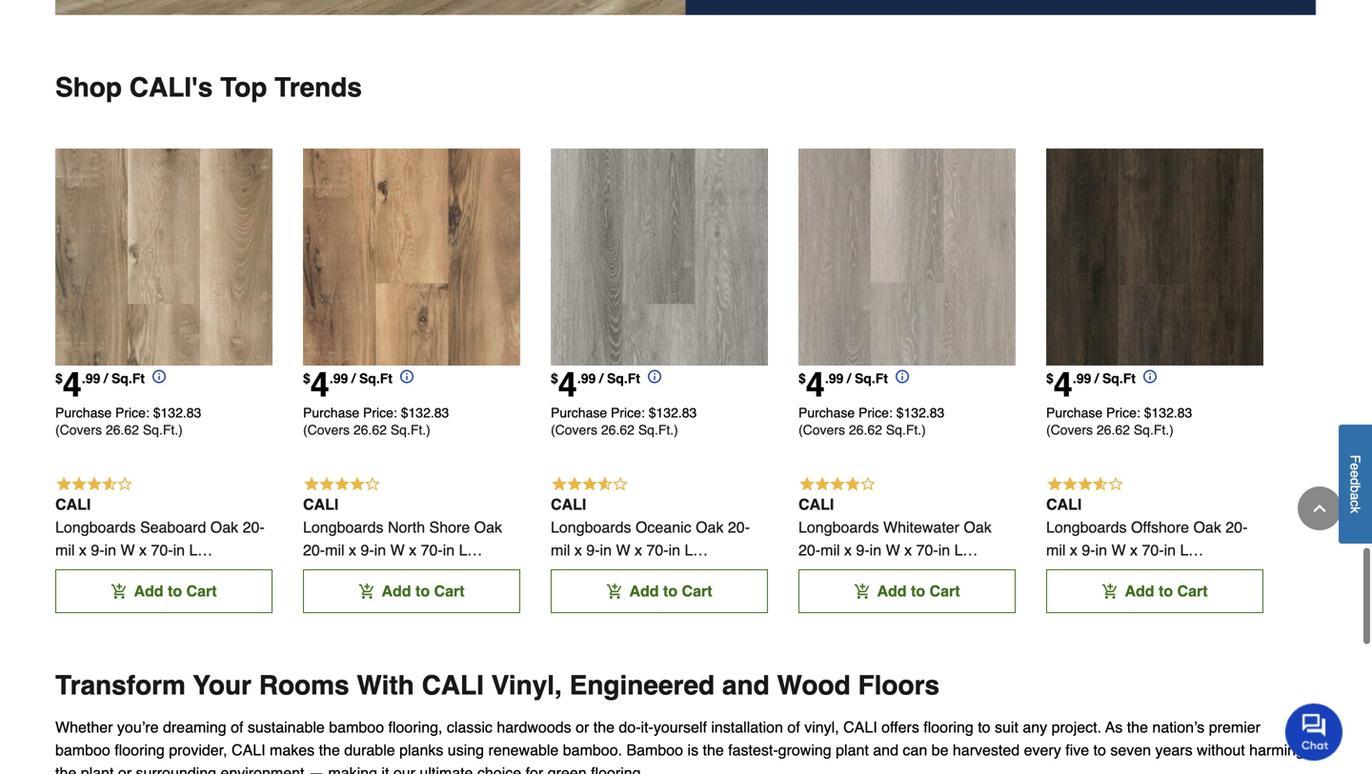 Task type: locate. For each thing, give the bounding box(es) containing it.
3 cart from the left
[[682, 583, 713, 601]]

and up installation
[[722, 671, 770, 702]]

add
[[134, 583, 164, 601], [382, 583, 411, 601], [630, 583, 659, 601], [877, 583, 907, 601], [1125, 583, 1155, 601]]

1 cart from the left
[[186, 583, 217, 601]]

bamboo up durable
[[329, 719, 384, 737]]

3 / from the left
[[600, 371, 603, 386]]

2 add to cart from the left
[[382, 583, 465, 601]]

5 $ 4 . 99 / sq.ft from the left
[[1047, 366, 1136, 405]]

or up bamboo.
[[576, 719, 589, 737]]

add to cart button
[[55, 570, 273, 614], [303, 570, 520, 614], [551, 570, 768, 614], [799, 570, 1016, 614], [1047, 570, 1264, 614]]

5 ) from the left
[[1170, 423, 1174, 438]]

0 horizontal spatial of
[[231, 719, 243, 737]]

1 horizontal spatial info image
[[888, 362, 909, 383]]

4 purchase price: $132.83 (covers 26.62 sq.ft. ) from the left
[[799, 406, 945, 438]]

4
[[63, 366, 82, 405], [311, 366, 330, 405], [558, 366, 577, 405], [806, 366, 825, 405], [1054, 366, 1073, 405]]

with
[[357, 671, 414, 702]]

2 . from the left
[[330, 371, 333, 386]]

sq.ft for longboards whitewater oak 20-mil x 9-in w x 70-in l waterproof and water resistant interlocking luxury vinyl plank flooring (26.62-sq ft/ carton) image's info image
[[855, 371, 888, 386]]

3 99 from the left
[[581, 371, 596, 386]]

the right "is"
[[703, 742, 724, 760]]

3 (covers from the left
[[551, 423, 598, 438]]

add to cart for longboards north shore oak 20-mil x 9-in w x 70-in l waterproof and water resistant interlocking luxury vinyl plank flooring (26.62-sq ft/ carton) image at the top of the page
[[382, 583, 465, 601]]

5 cart from the left
[[1178, 583, 1208, 601]]

26.62 for the cali link corresponding to longboards seaboard oak 20-mil x 9-in w x 70-in l waterproof and water resistant interlocking luxury vinyl plank flooring (26.62-sq ft/ carton) image
[[106, 423, 139, 438]]

bamboo.
[[563, 742, 622, 760]]

2 e from the top
[[1348, 471, 1364, 478]]

. for longboards north shore oak 20-mil x 9-in w x 70-in l waterproof and water resistant interlocking luxury vinyl plank flooring (26.62-sq ft/ carton) image at the top of the page
[[330, 371, 333, 386]]

4 for the longboards offshore oak 20-mil x 9-in w x 70-in l waterproof and water resistant interlocking luxury vinyl plank flooring (26.62-sq ft/ carton) image
[[1054, 366, 1073, 405]]

3 26.62 from the left
[[601, 423, 635, 438]]

(covers for longboards seaboard oak 20-mil x 9-in w x 70-in l waterproof and water resistant interlocking luxury vinyl plank flooring (26.62-sq ft/ carton) image
[[55, 423, 102, 438]]

and inside whether you're dreaming of sustainable bamboo flooring, classic hardwoods or the do-it-yourself installation of vinyl, cali offers flooring to suit any project. as the nation's premier bamboo flooring provider, cali makes the durable planks using renewable bamboo. bamboo is the fastest-growing plant and can be harvested every five to seven years without harming the plant or surrounding environment — making it our ultimate choice for green flooring.
[[873, 742, 899, 760]]

cart add image
[[359, 584, 374, 600], [607, 584, 622, 600], [855, 584, 870, 600], [1102, 584, 1118, 600]]

harming
[[1250, 742, 1305, 760]]

—
[[309, 765, 324, 775]]

0 horizontal spatial info image
[[393, 362, 414, 383]]

engineered
[[570, 671, 715, 702]]

5 . from the left
[[1073, 371, 1077, 386]]

flooring
[[924, 719, 974, 737], [115, 742, 165, 760]]

1 cali link from the left
[[55, 494, 273, 570]]

5 (covers from the left
[[1047, 423, 1093, 438]]

info image for longboards whitewater oak 20-mil x 9-in w x 70-in l waterproof and water resistant interlocking luxury vinyl plank flooring (26.62-sq ft/ carton) image
[[888, 362, 909, 383]]

2 cart from the left
[[434, 583, 465, 601]]

4 cali link from the left
[[799, 494, 1016, 570]]

99 for the longboards offshore oak 20-mil x 9-in w x 70-in l waterproof and water resistant interlocking luxury vinyl plank flooring (26.62-sq ft/ carton) image
[[1077, 371, 1092, 386]]

purchase
[[55, 406, 112, 421], [303, 406, 360, 421], [551, 406, 607, 421], [799, 406, 855, 421], [1047, 406, 1103, 421]]

$ for the longboards offshore oak 20-mil x 9-in w x 70-in l waterproof and water resistant interlocking luxury vinyl plank flooring (26.62-sq ft/ carton) image
[[1047, 371, 1054, 386]]

price:
[[115, 406, 149, 421], [363, 406, 397, 421], [611, 406, 645, 421], [859, 406, 893, 421], [1107, 406, 1141, 421]]

cart for longboards seaboard oak 20-mil x 9-in w x 70-in l waterproof and water resistant interlocking luxury vinyl plank flooring (26.62-sq ft/ carton) image
[[186, 583, 217, 601]]

5 26.62 from the left
[[1097, 423, 1130, 438]]

or down you're
[[118, 765, 132, 775]]

and down offers
[[873, 742, 899, 760]]

1 vertical spatial and
[[873, 742, 899, 760]]

add to cart
[[134, 583, 217, 601], [382, 583, 465, 601], [630, 583, 713, 601], [877, 583, 960, 601], [1125, 583, 1208, 601]]

plant down "vinyl,"
[[836, 742, 869, 760]]

seven
[[1111, 742, 1152, 760]]

2 horizontal spatial info image
[[1136, 362, 1157, 383]]

chevron up image
[[1311, 499, 1330, 519]]

5 cali link from the left
[[1047, 494, 1264, 570]]

$
[[55, 371, 63, 386], [303, 371, 311, 386], [551, 371, 558, 386], [799, 371, 806, 386], [1047, 371, 1054, 386]]

$132.83 for longboards north shore oak 20-mil x 9-in w x 70-in l waterproof and water resistant interlocking luxury vinyl plank flooring (26.62-sq ft/ carton) image at the top of the page
[[401, 406, 449, 421]]

) for info icon for the longboards oceanic oak 20-mil x 9-in w x 70-in l waterproof and water resistant interlocking luxury vinyl plank flooring (26.62-sq ft/ carton) image
[[674, 423, 679, 438]]

rooms
[[259, 671, 349, 702]]

the
[[594, 719, 615, 737], [1127, 719, 1149, 737], [319, 742, 340, 760], [703, 742, 724, 760], [55, 765, 76, 775]]

2 cart add image from the left
[[607, 584, 622, 600]]

3 info image from the left
[[1136, 362, 1157, 383]]

plant down whether on the bottom left of the page
[[81, 765, 114, 775]]

0 horizontal spatial plant
[[81, 765, 114, 775]]

or
[[576, 719, 589, 737], [118, 765, 132, 775]]

the up bamboo.
[[594, 719, 615, 737]]

cali link
[[55, 494, 273, 570], [303, 494, 520, 570], [551, 494, 768, 570], [799, 494, 1016, 570], [1047, 494, 1264, 570]]

e up d
[[1348, 463, 1364, 471]]

cali
[[55, 496, 91, 514], [303, 496, 339, 514], [551, 496, 587, 514], [799, 496, 834, 514], [1047, 496, 1082, 514], [422, 671, 484, 702], [844, 719, 878, 737], [232, 742, 266, 760]]

flooring down you're
[[115, 742, 165, 760]]

of right dreaming
[[231, 719, 243, 737]]

4 99 from the left
[[829, 371, 844, 386]]

4 price: from the left
[[859, 406, 893, 421]]

$ 4 . 99 / sq.ft for longboards whitewater oak 20-mil x 9-in w x 70-in l waterproof and water resistant interlocking luxury vinyl plank flooring (26.62-sq ft/ carton) image's info image
[[799, 366, 888, 405]]

info image
[[393, 362, 414, 383], [641, 362, 661, 383]]

transform
[[55, 671, 186, 702]]

5 $132.83 from the left
[[1145, 406, 1193, 421]]

4 add to cart button from the left
[[799, 570, 1016, 614]]

dreaming
[[163, 719, 227, 737]]

2 $ from the left
[[303, 371, 311, 386]]

1 sq.ft. from the left
[[143, 423, 178, 438]]

add for longboards seaboard oak 20-mil x 9-in w x 70-in l waterproof and water resistant interlocking luxury vinyl plank flooring (26.62-sq ft/ carton) image
[[134, 583, 164, 601]]

surrounding
[[136, 765, 216, 775]]

green
[[548, 765, 587, 775]]

1 vertical spatial plant
[[81, 765, 114, 775]]

to
[[168, 583, 182, 601], [416, 583, 430, 601], [663, 583, 678, 601], [911, 583, 926, 601], [1159, 583, 1174, 601], [978, 719, 991, 737], [1094, 742, 1107, 760]]

$132.83
[[153, 406, 201, 421], [401, 406, 449, 421], [649, 406, 697, 421], [897, 406, 945, 421], [1145, 406, 1193, 421]]

2 purchase from the left
[[303, 406, 360, 421]]

longboards north shore oak 20-mil x 9-in w x 70-in l waterproof and water resistant interlocking luxury vinyl plank flooring (26.62-sq ft/ carton) image
[[303, 149, 520, 366]]

3 cart add image from the left
[[855, 584, 870, 600]]

wood
[[777, 671, 851, 702]]

4 add to cart from the left
[[877, 583, 960, 601]]

/ for longboards whitewater oak 20-mil x 9-in w x 70-in l waterproof and water resistant interlocking luxury vinyl plank flooring (26.62-sq ft/ carton) image
[[848, 371, 851, 386]]

info image for the longboards offshore oak 20-mil x 9-in w x 70-in l waterproof and water resistant interlocking luxury vinyl plank flooring (26.62-sq ft/ carton) image
[[1136, 362, 1157, 383]]

5 purchase price: $132.83 (covers 26.62 sq.ft. ) from the left
[[1047, 406, 1193, 438]]

99 for longboards north shore oak 20-mil x 9-in w x 70-in l waterproof and water resistant interlocking luxury vinyl plank flooring (26.62-sq ft/ carton) image at the top of the page
[[333, 371, 348, 386]]

2 ) from the left
[[426, 423, 431, 438]]

purchase price: $132.83 (covers 26.62 sq.ft. ) for longboards north shore oak 20-mil x 9-in w x 70-in l waterproof and water resistant interlocking luxury vinyl plank flooring (26.62-sq ft/ carton) image at the top of the page
[[303, 406, 449, 438]]

26.62 for the cali link associated with longboards whitewater oak 20-mil x 9-in w x 70-in l waterproof and water resistant interlocking luxury vinyl plank flooring (26.62-sq ft/ carton) image
[[849, 423, 883, 438]]

sq.ft.
[[143, 423, 178, 438], [391, 423, 426, 438], [638, 423, 674, 438], [886, 423, 922, 438], [1134, 423, 1170, 438]]

) for longboards north shore oak 20-mil x 9-in w x 70-in l waterproof and water resistant interlocking luxury vinyl plank flooring (26.62-sq ft/ carton) image at the top of the page's info icon
[[426, 423, 431, 438]]

3 cali link from the left
[[551, 494, 768, 570]]

using
[[448, 742, 484, 760]]

purchase price: $132.83 (covers 26.62 sq.ft. ) for longboards whitewater oak 20-mil x 9-in w x 70-in l waterproof and water resistant interlocking luxury vinyl plank flooring (26.62-sq ft/ carton) image
[[799, 406, 945, 438]]

cart for longboards whitewater oak 20-mil x 9-in w x 70-in l waterproof and water resistant interlocking luxury vinyl plank flooring (26.62-sq ft/ carton) image
[[930, 583, 960, 601]]

purchase price: $132.83 (covers 26.62 sq.ft. )
[[55, 406, 201, 438], [303, 406, 449, 438], [551, 406, 697, 438], [799, 406, 945, 438], [1047, 406, 1193, 438]]

4 cart from the left
[[930, 583, 960, 601]]

3 $ 4 . 99 / sq.ft from the left
[[551, 366, 641, 405]]

making
[[328, 765, 377, 775]]

26.62
[[106, 423, 139, 438], [354, 423, 387, 438], [601, 423, 635, 438], [849, 423, 883, 438], [1097, 423, 1130, 438]]

1 add from the left
[[134, 583, 164, 601]]

0 vertical spatial and
[[722, 671, 770, 702]]

sq.ft. for the longboards offshore oak 20-mil x 9-in w x 70-in l waterproof and water resistant interlocking luxury vinyl plank flooring (26.62-sq ft/ carton) image
[[1134, 423, 1170, 438]]

add for the longboards offshore oak 20-mil x 9-in w x 70-in l waterproof and water resistant interlocking luxury vinyl plank flooring (26.62-sq ft/ carton) image
[[1125, 583, 1155, 601]]

price: for longboards seaboard oak 20-mil x 9-in w x 70-in l waterproof and water resistant interlocking luxury vinyl plank flooring (26.62-sq ft/ carton) image
[[115, 406, 149, 421]]

1 horizontal spatial plant
[[836, 742, 869, 760]]

4 / from the left
[[848, 371, 851, 386]]

5 99 from the left
[[1077, 371, 1092, 386]]

and
[[722, 671, 770, 702], [873, 742, 899, 760]]

price: for the longboards oceanic oak 20-mil x 9-in w x 70-in l waterproof and water resistant interlocking luxury vinyl plank flooring (26.62-sq ft/ carton) image
[[611, 406, 645, 421]]

flooring,
[[388, 719, 443, 737]]

0 vertical spatial plant
[[836, 742, 869, 760]]

/ for longboards north shore oak 20-mil x 9-in w x 70-in l waterproof and water resistant interlocking luxury vinyl plank flooring (26.62-sq ft/ carton) image at the top of the page
[[352, 371, 356, 386]]

/
[[104, 371, 108, 386], [352, 371, 356, 386], [600, 371, 603, 386], [848, 371, 851, 386], [1095, 371, 1099, 386]]

1 $ from the left
[[55, 371, 63, 386]]

5 sq.ft from the left
[[1103, 371, 1136, 386]]

4 26.62 from the left
[[849, 423, 883, 438]]

4 sq.ft from the left
[[855, 371, 888, 386]]

to for the longboards offshore oak 20-mil x 9-in w x 70-in l waterproof and water resistant interlocking luxury vinyl plank flooring (26.62-sq ft/ carton) image
[[1159, 583, 1174, 601]]

1 horizontal spatial and
[[873, 742, 899, 760]]

1 $132.83 from the left
[[153, 406, 201, 421]]

sustainable
[[248, 719, 325, 737]]

1 . from the left
[[82, 371, 86, 386]]

cart add image for the cali link for longboards north shore oak 20-mil x 9-in w x 70-in l waterproof and water resistant interlocking luxury vinyl plank flooring (26.62-sq ft/ carton) image at the top of the page
[[359, 584, 374, 600]]

of
[[231, 719, 243, 737], [788, 719, 800, 737]]

1 / from the left
[[104, 371, 108, 386]]

3 sq.ft from the left
[[607, 371, 641, 386]]

)
[[178, 423, 183, 438], [426, 423, 431, 438], [674, 423, 679, 438], [922, 423, 926, 438], [1170, 423, 1174, 438]]

2 cali link from the left
[[303, 494, 520, 570]]

b
[[1348, 486, 1364, 493]]

1 price: from the left
[[115, 406, 149, 421]]

1 ) from the left
[[178, 423, 183, 438]]

2 $132.83 from the left
[[401, 406, 449, 421]]

d
[[1348, 478, 1364, 486]]

vinyl,
[[492, 671, 562, 702]]

whether
[[55, 719, 113, 737]]

nation's
[[1153, 719, 1205, 737]]

3 sq.ft. from the left
[[638, 423, 674, 438]]

1 add to cart from the left
[[134, 583, 217, 601]]

e
[[1348, 463, 1364, 471], [1348, 471, 1364, 478]]

cali link for the longboards offshore oak 20-mil x 9-in w x 70-in l waterproof and water resistant interlocking luxury vinyl plank flooring (26.62-sq ft/ carton) image
[[1047, 494, 1264, 570]]

0 vertical spatial flooring
[[924, 719, 974, 737]]

5 add to cart from the left
[[1125, 583, 1208, 601]]

3 $ from the left
[[551, 371, 558, 386]]

cali link for longboards whitewater oak 20-mil x 9-in w x 70-in l waterproof and water resistant interlocking luxury vinyl plank flooring (26.62-sq ft/ carton) image
[[799, 494, 1016, 570]]

1 horizontal spatial of
[[788, 719, 800, 737]]

you're
[[117, 719, 159, 737]]

4 4 from the left
[[806, 366, 825, 405]]

$ 4 . 99 / sq.ft for longboards north shore oak 20-mil x 9-in w x 70-in l waterproof and water resistant interlocking luxury vinyl plank flooring (26.62-sq ft/ carton) image at the top of the page's info icon
[[303, 366, 393, 405]]

1 (covers from the left
[[55, 423, 102, 438]]

1 horizontal spatial info image
[[641, 362, 661, 383]]

purchase for longboards whitewater oak 20-mil x 9-in w x 70-in l waterproof and water resistant interlocking luxury vinyl plank flooring (26.62-sq ft/ carton) image
[[799, 406, 855, 421]]

sq.ft for info icon for the longboards oceanic oak 20-mil x 9-in w x 70-in l waterproof and water resistant interlocking luxury vinyl plank flooring (26.62-sq ft/ carton) image
[[607, 371, 641, 386]]

add for longboards whitewater oak 20-mil x 9-in w x 70-in l waterproof and water resistant interlocking luxury vinyl plank flooring (26.62-sq ft/ carton) image
[[877, 583, 907, 601]]

add to cart button for the cali link for the longboards oceanic oak 20-mil x 9-in w x 70-in l waterproof and water resistant interlocking luxury vinyl plank flooring (26.62-sq ft/ carton) image
[[551, 570, 768, 614]]

4 for longboards seaboard oak 20-mil x 9-in w x 70-in l waterproof and water resistant interlocking luxury vinyl plank flooring (26.62-sq ft/ carton) image
[[63, 366, 82, 405]]

1 horizontal spatial bamboo
[[329, 719, 384, 737]]

cart add image for the cali link for the longboards oceanic oak 20-mil x 9-in w x 70-in l waterproof and water resistant interlocking luxury vinyl plank flooring (26.62-sq ft/ carton) image
[[607, 584, 622, 600]]

sq.ft
[[111, 371, 145, 386], [359, 371, 393, 386], [607, 371, 641, 386], [855, 371, 888, 386], [1103, 371, 1136, 386]]

add to cart for the longboards oceanic oak 20-mil x 9-in w x 70-in l waterproof and water resistant interlocking luxury vinyl plank flooring (26.62-sq ft/ carton) image
[[630, 583, 713, 601]]

4 . from the left
[[825, 371, 829, 386]]

of up growing
[[788, 719, 800, 737]]

1 sq.ft from the left
[[111, 371, 145, 386]]

longboards seaboard oak 20-mil x 9-in w x 70-in l waterproof and water resistant interlocking luxury vinyl plank flooring (26.62-sq ft/ carton) image
[[55, 149, 273, 366]]

$ for the longboards oceanic oak 20-mil x 9-in w x 70-in l waterproof and water resistant interlocking luxury vinyl plank flooring (26.62-sq ft/ carton) image
[[551, 371, 558, 386]]

3 add from the left
[[630, 583, 659, 601]]

99 for longboards seaboard oak 20-mil x 9-in w x 70-in l waterproof and water resistant interlocking luxury vinyl plank flooring (26.62-sq ft/ carton) image
[[86, 371, 100, 386]]

info image
[[145, 362, 166, 383], [888, 362, 909, 383], [1136, 362, 1157, 383]]

26.62 for the cali link for the longboards oceanic oak 20-mil x 9-in w x 70-in l waterproof and water resistant interlocking luxury vinyl plank flooring (26.62-sq ft/ carton) image
[[601, 423, 635, 438]]

4 cart add image from the left
[[1102, 584, 1118, 600]]

$132.83 for longboards whitewater oak 20-mil x 9-in w x 70-in l waterproof and water resistant interlocking luxury vinyl plank flooring (26.62-sq ft/ carton) image
[[897, 406, 945, 421]]

2 26.62 from the left
[[354, 423, 387, 438]]

fastest-
[[728, 742, 778, 760]]

2 add to cart button from the left
[[303, 570, 520, 614]]

scroll to top element
[[1298, 487, 1342, 531]]

bamboo down whether on the bottom left of the page
[[55, 742, 110, 760]]

99
[[86, 371, 100, 386], [333, 371, 348, 386], [581, 371, 596, 386], [829, 371, 844, 386], [1077, 371, 1092, 386]]

3 purchase from the left
[[551, 406, 607, 421]]

3 . from the left
[[577, 371, 581, 386]]

5 4 from the left
[[1054, 366, 1073, 405]]

5 price: from the left
[[1107, 406, 1141, 421]]

add to cart for the longboards offshore oak 20-mil x 9-in w x 70-in l waterproof and water resistant interlocking luxury vinyl plank flooring (26.62-sq ft/ carton) image
[[1125, 583, 1208, 601]]

plant
[[836, 742, 869, 760], [81, 765, 114, 775]]

2 / from the left
[[352, 371, 356, 386]]

flooring up be
[[924, 719, 974, 737]]

$ 4 . 99 / sq.ft
[[55, 366, 145, 405], [303, 366, 393, 405], [551, 366, 641, 405], [799, 366, 888, 405], [1047, 366, 1136, 405]]

info image for the longboards oceanic oak 20-mil x 9-in w x 70-in l waterproof and water resistant interlocking luxury vinyl plank flooring (26.62-sq ft/ carton) image
[[641, 362, 661, 383]]

can
[[903, 742, 928, 760]]

growing
[[778, 742, 832, 760]]

3 add to cart from the left
[[630, 583, 713, 601]]

4 $ 4 . 99 / sq.ft from the left
[[799, 366, 888, 405]]

do-
[[619, 719, 641, 737]]

1 cart add image from the left
[[359, 584, 374, 600]]

2 (covers from the left
[[303, 423, 350, 438]]

5 purchase from the left
[[1047, 406, 1103, 421]]

3 purchase price: $132.83 (covers 26.62 sq.ft. ) from the left
[[551, 406, 697, 438]]

planks
[[399, 742, 444, 760]]

4 add from the left
[[877, 583, 907, 601]]

price: for longboards whitewater oak 20-mil x 9-in w x 70-in l waterproof and water resistant interlocking luxury vinyl plank flooring (26.62-sq ft/ carton) image
[[859, 406, 893, 421]]

3 $132.83 from the left
[[649, 406, 697, 421]]

1 vertical spatial or
[[118, 765, 132, 775]]

$ 4 . 99 / sq.ft for info image related to longboards seaboard oak 20-mil x 9-in w x 70-in l waterproof and water resistant interlocking luxury vinyl plank flooring (26.62-sq ft/ carton) image
[[55, 366, 145, 405]]

1 4 from the left
[[63, 366, 82, 405]]

0 horizontal spatial info image
[[145, 362, 166, 383]]

1 horizontal spatial or
[[576, 719, 589, 737]]

1 purchase from the left
[[55, 406, 112, 421]]

0 horizontal spatial or
[[118, 765, 132, 775]]

$132.83 for the longboards offshore oak 20-mil x 9-in w x 70-in l waterproof and water resistant interlocking luxury vinyl plank flooring (26.62-sq ft/ carton) image
[[1145, 406, 1193, 421]]

f e e d b a c k button
[[1339, 425, 1373, 544]]

e up b
[[1348, 471, 1364, 478]]

years
[[1156, 742, 1193, 760]]

to for longboards north shore oak 20-mil x 9-in w x 70-in l waterproof and water resistant interlocking luxury vinyl plank flooring (26.62-sq ft/ carton) image at the top of the page
[[416, 583, 430, 601]]

. for the longboards oceanic oak 20-mil x 9-in w x 70-in l waterproof and water resistant interlocking luxury vinyl plank flooring (26.62-sq ft/ carton) image
[[577, 371, 581, 386]]

1 add to cart button from the left
[[55, 570, 273, 614]]

k
[[1348, 507, 1364, 514]]

5 add from the left
[[1125, 583, 1155, 601]]

2 add from the left
[[382, 583, 411, 601]]

2 purchase price: $132.83 (covers 26.62 sq.ft. ) from the left
[[303, 406, 449, 438]]

cart
[[186, 583, 217, 601], [434, 583, 465, 601], [682, 583, 713, 601], [930, 583, 960, 601], [1178, 583, 1208, 601]]

) for longboards whitewater oak 20-mil x 9-in w x 70-in l waterproof and water resistant interlocking luxury vinyl plank flooring (26.62-sq ft/ carton) image's info image
[[922, 423, 926, 438]]

5 $ from the left
[[1047, 371, 1054, 386]]

0 vertical spatial bamboo
[[329, 719, 384, 737]]

26.62 for the cali link for longboards north shore oak 20-mil x 9-in w x 70-in l waterproof and water resistant interlocking luxury vinyl plank flooring (26.62-sq ft/ carton) image at the top of the page
[[354, 423, 387, 438]]

2 info image from the left
[[641, 362, 661, 383]]

4 $132.83 from the left
[[897, 406, 945, 421]]

0 horizontal spatial and
[[722, 671, 770, 702]]

1 99 from the left
[[86, 371, 100, 386]]

0 horizontal spatial bamboo
[[55, 742, 110, 760]]

2 of from the left
[[788, 719, 800, 737]]

5 / from the left
[[1095, 371, 1099, 386]]

(covers for the longboards oceanic oak 20-mil x 9-in w x 70-in l waterproof and water resistant interlocking luxury vinyl plank flooring (26.62-sq ft/ carton) image
[[551, 423, 598, 438]]

1 vertical spatial flooring
[[115, 742, 165, 760]]

.
[[82, 371, 86, 386], [330, 371, 333, 386], [577, 371, 581, 386], [825, 371, 829, 386], [1073, 371, 1077, 386]]

3 add to cart button from the left
[[551, 570, 768, 614]]

sq.ft for info image associated with the longboards offshore oak 20-mil x 9-in w x 70-in l waterproof and water resistant interlocking luxury vinyl plank flooring (26.62-sq ft/ carton) image
[[1103, 371, 1136, 386]]

4 purchase from the left
[[799, 406, 855, 421]]

0 vertical spatial or
[[576, 719, 589, 737]]

1 horizontal spatial flooring
[[924, 719, 974, 737]]

purchase price: $132.83 (covers 26.62 sq.ft. ) for the longboards oceanic oak 20-mil x 9-in w x 70-in l waterproof and water resistant interlocking luxury vinyl plank flooring (26.62-sq ft/ carton) image
[[551, 406, 697, 438]]

$ for longboards seaboard oak 20-mil x 9-in w x 70-in l waterproof and water resistant interlocking luxury vinyl plank flooring (26.62-sq ft/ carton) image
[[55, 371, 63, 386]]

2 $ 4 . 99 / sq.ft from the left
[[303, 366, 393, 405]]

4 ) from the left
[[922, 423, 926, 438]]

) for info image related to longboards seaboard oak 20-mil x 9-in w x 70-in l waterproof and water resistant interlocking luxury vinyl plank flooring (26.62-sq ft/ carton) image
[[178, 423, 183, 438]]

a positive review from a cali bamboo customer. image
[[55, 0, 1317, 15]]

choice
[[477, 765, 522, 775]]

3 price: from the left
[[611, 406, 645, 421]]

2 price: from the left
[[363, 406, 397, 421]]

5 sq.ft. from the left
[[1134, 423, 1170, 438]]

sq.ft. for longboards seaboard oak 20-mil x 9-in w x 70-in l waterproof and water resistant interlocking luxury vinyl plank flooring (26.62-sq ft/ carton) image
[[143, 423, 178, 438]]

2 4 from the left
[[311, 366, 330, 405]]

our
[[394, 765, 416, 775]]

5 add to cart button from the left
[[1047, 570, 1264, 614]]

(covers
[[55, 423, 102, 438], [303, 423, 350, 438], [551, 423, 598, 438], [799, 423, 846, 438], [1047, 423, 1093, 438]]

longboards oceanic oak 20-mil x 9-in w x 70-in l waterproof and water resistant interlocking luxury vinyl plank flooring (26.62-sq ft/ carton) image
[[551, 149, 768, 366]]

3 4 from the left
[[558, 366, 577, 405]]

every
[[1024, 742, 1062, 760]]



Task type: vqa. For each thing, say whether or not it's contained in the screenshot.
the leftmost christmas
no



Task type: describe. For each thing, give the bounding box(es) containing it.
purchase for the longboards oceanic oak 20-mil x 9-in w x 70-in l waterproof and water resistant interlocking luxury vinyl plank flooring (26.62-sq ft/ carton) image
[[551, 406, 607, 421]]

add to cart button for the cali link corresponding to longboards seaboard oak 20-mil x 9-in w x 70-in l waterproof and water resistant interlocking luxury vinyl plank flooring (26.62-sq ft/ carton) image
[[55, 570, 273, 614]]

it-
[[641, 719, 654, 737]]

provider,
[[169, 742, 227, 760]]

1 vertical spatial bamboo
[[55, 742, 110, 760]]

4 for the longboards oceanic oak 20-mil x 9-in w x 70-in l waterproof and water resistant interlocking luxury vinyl plank flooring (26.62-sq ft/ carton) image
[[558, 366, 577, 405]]

to for longboards whitewater oak 20-mil x 9-in w x 70-in l waterproof and water resistant interlocking luxury vinyl plank flooring (26.62-sq ft/ carton) image
[[911, 583, 926, 601]]

99 for the longboards oceanic oak 20-mil x 9-in w x 70-in l waterproof and water resistant interlocking luxury vinyl plank flooring (26.62-sq ft/ carton) image
[[581, 371, 596, 386]]

is
[[688, 742, 699, 760]]

cart for longboards north shore oak 20-mil x 9-in w x 70-in l waterproof and water resistant interlocking luxury vinyl plank flooring (26.62-sq ft/ carton) image at the top of the page
[[434, 583, 465, 601]]

4 for longboards north shore oak 20-mil x 9-in w x 70-in l waterproof and water resistant interlocking luxury vinyl plank flooring (26.62-sq ft/ carton) image at the top of the page
[[311, 366, 330, 405]]

info image for longboards north shore oak 20-mil x 9-in w x 70-in l waterproof and water resistant interlocking luxury vinyl plank flooring (26.62-sq ft/ carton) image at the top of the page
[[393, 362, 414, 383]]

shop
[[55, 73, 122, 103]]

harvested
[[953, 742, 1020, 760]]

it
[[382, 765, 389, 775]]

f e e d b a c k
[[1348, 455, 1364, 514]]

vinyl,
[[805, 719, 839, 737]]

(covers for longboards north shore oak 20-mil x 9-in w x 70-in l waterproof and water resistant interlocking luxury vinyl plank flooring (26.62-sq ft/ carton) image at the top of the page
[[303, 423, 350, 438]]

flooring.
[[591, 765, 645, 775]]

cart add image for the cali link associated with longboards whitewater oak 20-mil x 9-in w x 70-in l waterproof and water resistant interlocking luxury vinyl plank flooring (26.62-sq ft/ carton) image
[[855, 584, 870, 600]]

add to cart for longboards whitewater oak 20-mil x 9-in w x 70-in l waterproof and water resistant interlocking luxury vinyl plank flooring (26.62-sq ft/ carton) image
[[877, 583, 960, 601]]

shop cali's top trends
[[55, 73, 362, 103]]

for
[[526, 765, 544, 775]]

classic
[[447, 719, 493, 737]]

add to cart button for the cali link corresponding to the longboards offshore oak 20-mil x 9-in w x 70-in l waterproof and water resistant interlocking luxury vinyl plank flooring (26.62-sq ft/ carton) image
[[1047, 570, 1264, 614]]

1 of from the left
[[231, 719, 243, 737]]

sq.ft. for longboards north shore oak 20-mil x 9-in w x 70-in l waterproof and water resistant interlocking luxury vinyl plank flooring (26.62-sq ft/ carton) image at the top of the page
[[391, 423, 426, 438]]

99 for longboards whitewater oak 20-mil x 9-in w x 70-in l waterproof and water resistant interlocking luxury vinyl plank flooring (26.62-sq ft/ carton) image
[[829, 371, 844, 386]]

sq.ft for info image related to longboards seaboard oak 20-mil x 9-in w x 70-in l waterproof and water resistant interlocking luxury vinyl plank flooring (26.62-sq ft/ carton) image
[[111, 371, 145, 386]]

sq.ft. for the longboards oceanic oak 20-mil x 9-in w x 70-in l waterproof and water resistant interlocking luxury vinyl plank flooring (26.62-sq ft/ carton) image
[[638, 423, 674, 438]]

durable
[[344, 742, 395, 760]]

cart for the longboards offshore oak 20-mil x 9-in w x 70-in l waterproof and water resistant interlocking luxury vinyl plank flooring (26.62-sq ft/ carton) image
[[1178, 583, 1208, 601]]

renewable
[[489, 742, 559, 760]]

to for longboards seaboard oak 20-mil x 9-in w x 70-in l waterproof and water resistant interlocking luxury vinyl plank flooring (26.62-sq ft/ carton) image
[[168, 583, 182, 601]]

project.
[[1052, 719, 1102, 737]]

the right as
[[1127, 719, 1149, 737]]

as
[[1106, 719, 1123, 737]]

$ for longboards north shore oak 20-mil x 9-in w x 70-in l waterproof and water resistant interlocking luxury vinyl plank flooring (26.62-sq ft/ carton) image at the top of the page
[[303, 371, 311, 386]]

your
[[193, 671, 252, 702]]

purchase price: $132.83 (covers 26.62 sq.ft. ) for the longboards offshore oak 20-mil x 9-in w x 70-in l waterproof and water resistant interlocking luxury vinyl plank flooring (26.62-sq ft/ carton) image
[[1047, 406, 1193, 438]]

premier
[[1209, 719, 1261, 737]]

(covers for longboards whitewater oak 20-mil x 9-in w x 70-in l waterproof and water resistant interlocking luxury vinyl plank flooring (26.62-sq ft/ carton) image
[[799, 423, 846, 438]]

. for the longboards offshore oak 20-mil x 9-in w x 70-in l waterproof and water resistant interlocking luxury vinyl plank flooring (26.62-sq ft/ carton) image
[[1073, 371, 1077, 386]]

the up —
[[319, 742, 340, 760]]

installation
[[711, 719, 784, 737]]

/ for longboards seaboard oak 20-mil x 9-in w x 70-in l waterproof and water resistant interlocking luxury vinyl plank flooring (26.62-sq ft/ carton) image
[[104, 371, 108, 386]]

a
[[1348, 493, 1364, 501]]

chat invite button image
[[1286, 704, 1344, 762]]

. for longboards whitewater oak 20-mil x 9-in w x 70-in l waterproof and water resistant interlocking luxury vinyl plank flooring (26.62-sq ft/ carton) image
[[825, 371, 829, 386]]

suit
[[995, 719, 1019, 737]]

five
[[1066, 742, 1090, 760]]

to for the longboards oceanic oak 20-mil x 9-in w x 70-in l waterproof and water resistant interlocking luxury vinyl plank flooring (26.62-sq ft/ carton) image
[[663, 583, 678, 601]]

purchase for longboards north shore oak 20-mil x 9-in w x 70-in l waterproof and water resistant interlocking luxury vinyl plank flooring (26.62-sq ft/ carton) image at the top of the page
[[303, 406, 360, 421]]

purchase price: $132.83 (covers 26.62 sq.ft. ) for longboards seaboard oak 20-mil x 9-in w x 70-in l waterproof and water resistant interlocking luxury vinyl plank flooring (26.62-sq ft/ carton) image
[[55, 406, 201, 438]]

0 horizontal spatial flooring
[[115, 742, 165, 760]]

cali link for the longboards oceanic oak 20-mil x 9-in w x 70-in l waterproof and water resistant interlocking luxury vinyl plank flooring (26.62-sq ft/ carton) image
[[551, 494, 768, 570]]

longboards whitewater oak 20-mil x 9-in w x 70-in l waterproof and water resistant interlocking luxury vinyl plank flooring (26.62-sq ft/ carton) image
[[799, 149, 1016, 366]]

1 e from the top
[[1348, 463, 1364, 471]]

add for longboards north shore oak 20-mil x 9-in w x 70-in l waterproof and water resistant interlocking luxury vinyl plank flooring (26.62-sq ft/ carton) image at the top of the page
[[382, 583, 411, 601]]

cart add image
[[111, 584, 126, 600]]

info image for longboards seaboard oak 20-mil x 9-in w x 70-in l waterproof and water resistant interlocking luxury vinyl plank flooring (26.62-sq ft/ carton) image
[[145, 362, 166, 383]]

. for longboards seaboard oak 20-mil x 9-in w x 70-in l waterproof and water resistant interlocking luxury vinyl plank flooring (26.62-sq ft/ carton) image
[[82, 371, 86, 386]]

be
[[932, 742, 949, 760]]

$ 4 . 99 / sq.ft for info icon for the longboards oceanic oak 20-mil x 9-in w x 70-in l waterproof and water resistant interlocking luxury vinyl plank flooring (26.62-sq ft/ carton) image
[[551, 366, 641, 405]]

trends
[[275, 73, 362, 103]]

top
[[220, 73, 267, 103]]

purchase for the longboards offshore oak 20-mil x 9-in w x 70-in l waterproof and water resistant interlocking luxury vinyl plank flooring (26.62-sq ft/ carton) image
[[1047, 406, 1103, 421]]

c
[[1348, 501, 1364, 507]]

sq.ft for longboards north shore oak 20-mil x 9-in w x 70-in l waterproof and water resistant interlocking luxury vinyl plank flooring (26.62-sq ft/ carton) image at the top of the page's info icon
[[359, 371, 393, 386]]

floors
[[858, 671, 940, 702]]

/ for the longboards offshore oak 20-mil x 9-in w x 70-in l waterproof and water resistant interlocking luxury vinyl plank flooring (26.62-sq ft/ carton) image
[[1095, 371, 1099, 386]]

purchase for longboards seaboard oak 20-mil x 9-in w x 70-in l waterproof and water resistant interlocking luxury vinyl plank flooring (26.62-sq ft/ carton) image
[[55, 406, 112, 421]]

offers
[[882, 719, 920, 737]]

4 for longboards whitewater oak 20-mil x 9-in w x 70-in l waterproof and water resistant interlocking luxury vinyl plank flooring (26.62-sq ft/ carton) image
[[806, 366, 825, 405]]

$132.83 for longboards seaboard oak 20-mil x 9-in w x 70-in l waterproof and water resistant interlocking luxury vinyl plank flooring (26.62-sq ft/ carton) image
[[153, 406, 201, 421]]

bamboo
[[627, 742, 684, 760]]

(covers for the longboards offshore oak 20-mil x 9-in w x 70-in l waterproof and water resistant interlocking luxury vinyl plank flooring (26.62-sq ft/ carton) image
[[1047, 423, 1093, 438]]

price: for the longboards offshore oak 20-mil x 9-in w x 70-in l waterproof and water resistant interlocking luxury vinyl plank flooring (26.62-sq ft/ carton) image
[[1107, 406, 1141, 421]]

add to cart for longboards seaboard oak 20-mil x 9-in w x 70-in l waterproof and water resistant interlocking luxury vinyl plank flooring (26.62-sq ft/ carton) image
[[134, 583, 217, 601]]

cali link for longboards seaboard oak 20-mil x 9-in w x 70-in l waterproof and water resistant interlocking luxury vinyl plank flooring (26.62-sq ft/ carton) image
[[55, 494, 273, 570]]

cart add image for the cali link corresponding to the longboards offshore oak 20-mil x 9-in w x 70-in l waterproof and water resistant interlocking luxury vinyl plank flooring (26.62-sq ft/ carton) image
[[1102, 584, 1118, 600]]

ultimate
[[420, 765, 473, 775]]

transform your rooms with cali vinyl, engineered and wood floors
[[55, 671, 940, 702]]

without
[[1197, 742, 1246, 760]]

26.62 for the cali link corresponding to the longboards offshore oak 20-mil x 9-in w x 70-in l waterproof and water resistant interlocking luxury vinyl plank flooring (26.62-sq ft/ carton) image
[[1097, 423, 1130, 438]]

sq.ft. for longboards whitewater oak 20-mil x 9-in w x 70-in l waterproof and water resistant interlocking luxury vinyl plank flooring (26.62-sq ft/ carton) image
[[886, 423, 922, 438]]

environment
[[221, 765, 305, 775]]

$ for longboards whitewater oak 20-mil x 9-in w x 70-in l waterproof and water resistant interlocking luxury vinyl plank flooring (26.62-sq ft/ carton) image
[[799, 371, 806, 386]]

add to cart button for the cali link for longboards north shore oak 20-mil x 9-in w x 70-in l waterproof and water resistant interlocking luxury vinyl plank flooring (26.62-sq ft/ carton) image at the top of the page
[[303, 570, 520, 614]]

price: for longboards north shore oak 20-mil x 9-in w x 70-in l waterproof and water resistant interlocking luxury vinyl plank flooring (26.62-sq ft/ carton) image at the top of the page
[[363, 406, 397, 421]]

add to cart button for the cali link associated with longboards whitewater oak 20-mil x 9-in w x 70-in l waterproof and water resistant interlocking luxury vinyl plank flooring (26.62-sq ft/ carton) image
[[799, 570, 1016, 614]]

whether you're dreaming of sustainable bamboo flooring, classic hardwoods or the do-it-yourself installation of vinyl, cali offers flooring to suit any project. as the nation's premier bamboo flooring provider, cali makes the durable planks using renewable bamboo. bamboo is the fastest-growing plant and can be harvested every five to seven years without harming the plant or surrounding environment — making it our ultimate choice for green flooring.
[[55, 719, 1305, 775]]

hardwoods
[[497, 719, 572, 737]]

) for info image associated with the longboards offshore oak 20-mil x 9-in w x 70-in l waterproof and water resistant interlocking luxury vinyl plank flooring (26.62-sq ft/ carton) image
[[1170, 423, 1174, 438]]

/ for the longboards oceanic oak 20-mil x 9-in w x 70-in l waterproof and water resistant interlocking luxury vinyl plank flooring (26.62-sq ft/ carton) image
[[600, 371, 603, 386]]

makes
[[270, 742, 315, 760]]

the down whether on the bottom left of the page
[[55, 765, 76, 775]]

longboards offshore oak 20-mil x 9-in w x 70-in l waterproof and water resistant interlocking luxury vinyl plank flooring (26.62-sq ft/ carton) image
[[1047, 149, 1264, 366]]

$ 4 . 99 / sq.ft for info image associated with the longboards offshore oak 20-mil x 9-in w x 70-in l waterproof and water resistant interlocking luxury vinyl plank flooring (26.62-sq ft/ carton) image
[[1047, 366, 1136, 405]]

cali's
[[129, 73, 213, 103]]

cart for the longboards oceanic oak 20-mil x 9-in w x 70-in l waterproof and water resistant interlocking luxury vinyl plank flooring (26.62-sq ft/ carton) image
[[682, 583, 713, 601]]

add for the longboards oceanic oak 20-mil x 9-in w x 70-in l waterproof and water resistant interlocking luxury vinyl plank flooring (26.62-sq ft/ carton) image
[[630, 583, 659, 601]]

f
[[1348, 455, 1364, 463]]

yourself
[[654, 719, 707, 737]]

any
[[1023, 719, 1048, 737]]



